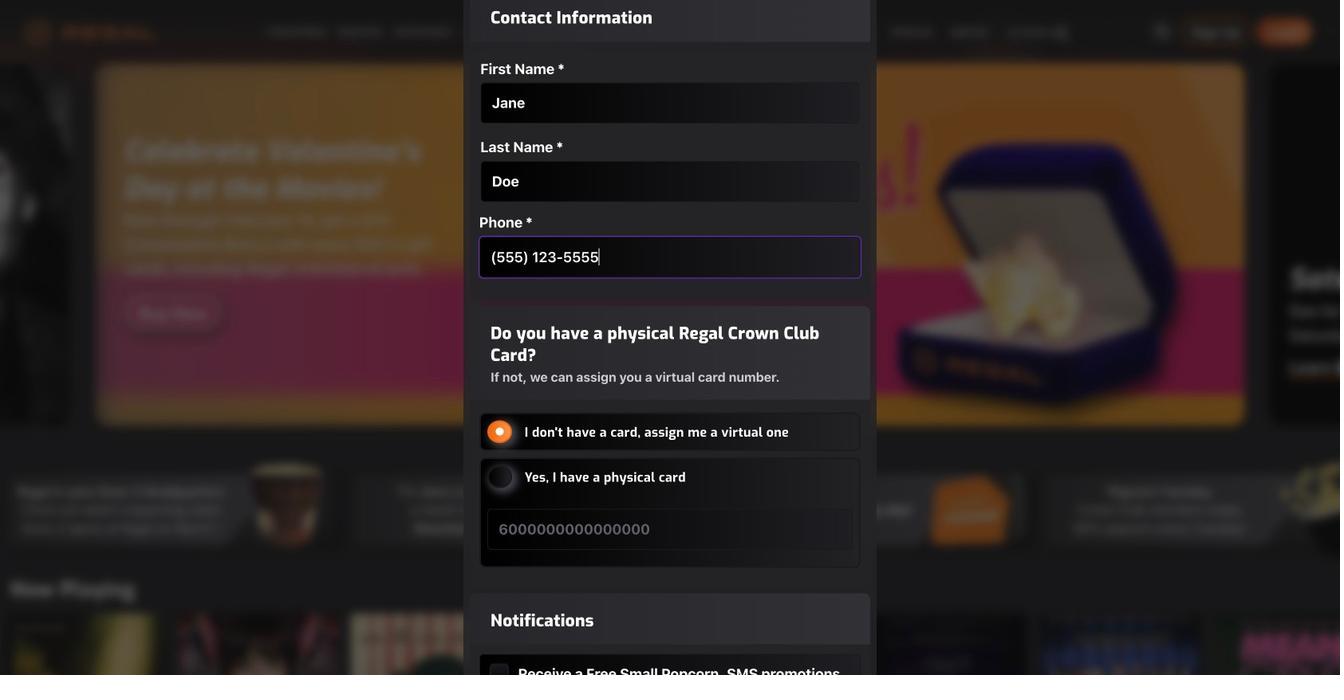 Task type: locate. For each thing, give the bounding box(es) containing it.
4dx movies image
[[813, 21, 880, 43]]

(555) 123-5555 telephone field
[[479, 237, 861, 278]]

regal dark background image
[[0, 0, 1341, 120]]

Yes, I have a physical card radio
[[487, 466, 512, 489]]

screenx movies image
[[1007, 21, 1075, 43]]

valentine's day offer at regal element
[[96, 64, 1245, 426]]

None button
[[490, 664, 509, 676]]

valentine's day offer at regal image
[[96, 64, 1245, 426]]

rpx movies image
[[947, 21, 996, 43]]

main element
[[260, 21, 1080, 43]]

None text field
[[481, 83, 860, 124], [481, 161, 860, 202], [481, 83, 860, 124], [481, 161, 860, 202]]

dune popcorn 4 image
[[234, 461, 338, 560]]



Task type: describe. For each thing, give the bounding box(es) containing it.
6000000000000000 text field
[[487, 509, 853, 551]]

I don't have a card, assign me a virtual one radio
[[487, 421, 512, 444]]

popcorn bucket image
[[1273, 461, 1341, 560]]

imax movies image
[[891, 21, 936, 43]]

regal unlimited card image
[[927, 461, 1030, 560]]

regal tag image
[[580, 461, 684, 560]]

go to homepage image
[[26, 19, 157, 45]]



Task type: vqa. For each thing, say whether or not it's contained in the screenshot.
the PM in '6:00 PM' link
no



